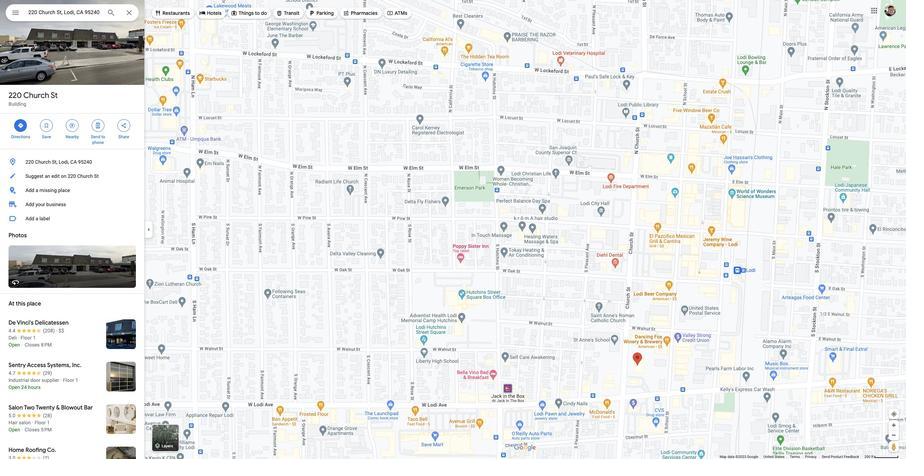 Task type: vqa. For each thing, say whether or not it's contained in the screenshot.


Task type: locate. For each thing, give the bounding box(es) containing it.
add for add a label
[[25, 216, 34, 222]]

1 vertical spatial send
[[822, 455, 830, 459]]

add your business link
[[0, 198, 144, 212]]

send
[[91, 135, 100, 139], [822, 455, 830, 459]]


[[11, 8, 20, 18]]

 restaurants
[[155, 9, 190, 17]]

terms button
[[790, 455, 800, 460]]

send for send to phone
[[91, 135, 100, 139]]

0 vertical spatial send
[[91, 135, 100, 139]]

phone
[[92, 140, 104, 145]]

1 down (28)
[[47, 420, 50, 426]]

0 vertical spatial add
[[25, 188, 34, 193]]

google maps element
[[0, 0, 906, 460]]

zoom in image
[[891, 423, 897, 428]]

1 vertical spatial to
[[101, 135, 105, 139]]

st inside 220 church st building
[[51, 91, 58, 101]]

church up building
[[23, 91, 49, 101]]

2 vertical spatial open
[[8, 427, 20, 433]]

home roofing co. link
[[0, 441, 144, 460]]

place right the this
[[27, 301, 41, 308]]

2 horizontal spatial 1
[[75, 378, 78, 383]]

&
[[56, 405, 60, 412]]

0 vertical spatial ⋅
[[21, 342, 23, 348]]

1 vertical spatial ⋅
[[21, 427, 23, 433]]

0 vertical spatial a
[[36, 188, 38, 193]]

send up phone
[[91, 135, 100, 139]]

0 vertical spatial 220
[[8, 91, 22, 101]]

2 open from the top
[[8, 385, 20, 391]]

1 vertical spatial church
[[35, 159, 51, 165]]


[[43, 122, 50, 130]]

church inside 220 church st building
[[23, 91, 49, 101]]

floor down the inc.
[[63, 378, 74, 383]]

church down 95240
[[77, 173, 93, 179]]

⋅ down 4.4 stars 208 reviews image
[[21, 342, 23, 348]]

transit
[[284, 10, 300, 16]]

add a label
[[25, 216, 50, 222]]

place
[[58, 188, 70, 193], [27, 301, 41, 308]]

1 horizontal spatial st
[[94, 173, 99, 179]]

add left label
[[25, 216, 34, 222]]

data
[[728, 455, 735, 459]]

church inside button
[[77, 173, 93, 179]]

200 ft
[[865, 455, 874, 459]]

hair salon · floor 1 open ⋅ closes 5 pm
[[8, 420, 52, 433]]

1 add from the top
[[25, 188, 34, 193]]

220 church st building
[[8, 91, 58, 107]]

0 horizontal spatial floor
[[21, 335, 32, 341]]

sentry
[[8, 362, 26, 369]]


[[276, 9, 283, 17]]

3 add from the top
[[25, 216, 34, 222]]

to left do
[[255, 10, 260, 16]]

220 up the suggest
[[25, 159, 34, 165]]

1 vertical spatial a
[[36, 216, 38, 222]]

4.7 stars 29 reviews image
[[8, 370, 52, 377]]

220 up building
[[8, 91, 22, 101]]

200 ft button
[[865, 455, 899, 459]]

©2023
[[736, 455, 746, 459]]

1 horizontal spatial to
[[255, 10, 260, 16]]

1 vertical spatial add
[[25, 202, 34, 207]]

1 down 4.4 stars 208 reviews image
[[33, 335, 36, 341]]


[[155, 9, 161, 17]]

add a missing place
[[25, 188, 70, 193]]

place down on
[[58, 188, 70, 193]]

suggest
[[25, 173, 44, 179]]

add down the suggest
[[25, 188, 34, 193]]

1 a from the top
[[36, 188, 38, 193]]

⋅
[[21, 342, 23, 348], [21, 427, 23, 433]]

1 horizontal spatial 220
[[25, 159, 34, 165]]

closes left 8 pm
[[25, 342, 40, 348]]

2 vertical spatial add
[[25, 216, 34, 222]]

0 horizontal spatial st
[[51, 91, 58, 101]]

0 horizontal spatial to
[[101, 135, 105, 139]]

st
[[51, 91, 58, 101], [94, 173, 99, 179]]

1 vertical spatial 1
[[75, 378, 78, 383]]

95240
[[78, 159, 92, 165]]

a left the missing
[[36, 188, 38, 193]]

1 vertical spatial closes
[[25, 427, 40, 433]]

add left your
[[25, 202, 34, 207]]

states
[[775, 455, 785, 459]]

sentry access systems, inc.
[[8, 362, 82, 369]]

· down 5.0 stars 28 reviews 'image'
[[32, 420, 33, 426]]

2 horizontal spatial floor
[[63, 378, 74, 383]]

church
[[23, 91, 49, 101], [35, 159, 51, 165], [77, 173, 93, 179]]

google account: ben chafik  
(ben.chafik@adept.ai) image
[[885, 5, 896, 16]]

a for label
[[36, 216, 38, 222]]

send inside send to phone
[[91, 135, 100, 139]]

0 horizontal spatial place
[[27, 301, 41, 308]]

church for st
[[23, 91, 49, 101]]

1 closes from the top
[[25, 342, 40, 348]]


[[69, 122, 75, 130]]

floor
[[21, 335, 32, 341], [63, 378, 74, 383], [35, 420, 46, 426]]

4.4
[[8, 328, 15, 334]]

floor inside industrial door supplier · floor 1 open 24 hours
[[63, 378, 74, 383]]

220 inside 220 church st building
[[8, 91, 22, 101]]

to up phone
[[101, 135, 105, 139]]

0 vertical spatial 1
[[33, 335, 36, 341]]

open down deli
[[8, 342, 20, 348]]

open down "industrial"
[[8, 385, 20, 391]]

add
[[25, 188, 34, 193], [25, 202, 34, 207], [25, 216, 34, 222]]

· right deli
[[18, 335, 19, 341]]


[[95, 122, 101, 130]]

2 add from the top
[[25, 202, 34, 207]]

suggest an edit on 220 church st
[[25, 173, 99, 179]]

on
[[61, 173, 66, 179]]

hotels
[[207, 10, 222, 16]]

2 a from the top
[[36, 216, 38, 222]]


[[309, 9, 315, 17]]

1 vertical spatial st
[[94, 173, 99, 179]]

united
[[764, 455, 774, 459]]

0 vertical spatial closes
[[25, 342, 40, 348]]

1 vertical spatial open
[[8, 385, 20, 391]]

0 vertical spatial open
[[8, 342, 20, 348]]

1 down the inc.
[[75, 378, 78, 383]]

show your location image
[[891, 411, 897, 418]]

0 vertical spatial place
[[58, 188, 70, 193]]

1 vertical spatial 220
[[25, 159, 34, 165]]

· right supplier
[[60, 378, 62, 383]]

a
[[36, 188, 38, 193], [36, 216, 38, 222]]

salon two twenty & blowout bar
[[8, 405, 93, 412]]

1 horizontal spatial floor
[[35, 420, 46, 426]]

0 vertical spatial to
[[255, 10, 260, 16]]

None field
[[28, 8, 101, 17]]

a left label
[[36, 216, 38, 222]]

to inside ' things to do'
[[255, 10, 260, 16]]

closes down salon
[[25, 427, 40, 433]]

220 for st,
[[25, 159, 34, 165]]

0 vertical spatial church
[[23, 91, 49, 101]]

map data ©2023 google
[[720, 455, 758, 459]]

1 ⋅ from the top
[[21, 342, 23, 348]]

2 vertical spatial 220
[[68, 173, 76, 179]]

none field inside 220 church st, lodi, ca 95240 'field'
[[28, 8, 101, 17]]

220 inside button
[[25, 159, 34, 165]]

st,
[[52, 159, 57, 165]]

0 vertical spatial floor
[[21, 335, 32, 341]]

add a label button
[[0, 212, 144, 226]]

feedback
[[844, 455, 859, 459]]

footer
[[720, 455, 865, 460]]

2 closes from the top
[[25, 427, 40, 433]]

industrial
[[8, 378, 29, 383]]

2 vertical spatial church
[[77, 173, 93, 179]]

3 open from the top
[[8, 427, 20, 433]]

0 vertical spatial st
[[51, 91, 58, 101]]

de
[[8, 320, 16, 327]]

2 vertical spatial floor
[[35, 420, 46, 426]]

deli · floor 1 open ⋅ closes 8 pm
[[8, 335, 52, 348]]

220 Church St, Lodi, CA 95240 field
[[6, 4, 139, 21]]

open down hair
[[8, 427, 20, 433]]

send inside 'button'
[[822, 455, 830, 459]]

at
[[8, 301, 14, 308]]

1 inside hair salon · floor 1 open ⋅ closes 5 pm
[[47, 420, 50, 426]]

⋅ down salon
[[21, 427, 23, 433]]

1 open from the top
[[8, 342, 20, 348]]

 atms
[[387, 9, 407, 17]]

open inside deli · floor 1 open ⋅ closes 8 pm
[[8, 342, 20, 348]]

4.4 stars 208 reviews image
[[8, 327, 55, 335]]

$$
[[59, 328, 64, 334]]

blowout
[[61, 405, 83, 412]]

1 horizontal spatial send
[[822, 455, 830, 459]]

220 right on
[[68, 173, 76, 179]]

home roofing co.
[[8, 447, 56, 454]]

closes
[[25, 342, 40, 348], [25, 427, 40, 433]]

floor down 4.4 stars 208 reviews image
[[21, 335, 32, 341]]

1 vertical spatial floor
[[63, 378, 74, 383]]

price: moderate image
[[59, 328, 64, 334]]

open
[[8, 342, 20, 348], [8, 385, 20, 391], [8, 427, 20, 433]]

floor up 5 pm
[[35, 420, 46, 426]]

0 horizontal spatial 1
[[33, 335, 36, 341]]

a for missing
[[36, 188, 38, 193]]

0 horizontal spatial send
[[91, 135, 100, 139]]

2 horizontal spatial 220
[[68, 173, 76, 179]]

send left product
[[822, 455, 830, 459]]

church inside button
[[35, 159, 51, 165]]

footer containing map data ©2023 google
[[720, 455, 865, 460]]

1 horizontal spatial place
[[58, 188, 70, 193]]

industrial door supplier · floor 1 open 24 hours
[[8, 378, 78, 391]]

terms
[[790, 455, 800, 459]]

220 church st, lodi, ca 95240 button
[[0, 155, 144, 169]]

⋅ inside hair salon · floor 1 open ⋅ closes 5 pm
[[21, 427, 23, 433]]

0 horizontal spatial 220
[[8, 91, 22, 101]]

1 horizontal spatial 1
[[47, 420, 50, 426]]

2 vertical spatial 1
[[47, 420, 50, 426]]

salon
[[19, 420, 31, 426]]

church left st,
[[35, 159, 51, 165]]

2 ⋅ from the top
[[21, 427, 23, 433]]

floor inside deli · floor 1 open ⋅ closes 8 pm
[[21, 335, 32, 341]]

your
[[36, 202, 45, 207]]



Task type: describe. For each thing, give the bounding box(es) containing it.
footer inside google maps element
[[720, 455, 865, 460]]

delicatessen
[[35, 320, 69, 327]]

 pharmacies
[[343, 9, 378, 17]]

privacy
[[805, 455, 817, 459]]

atms
[[395, 10, 407, 16]]

home
[[8, 447, 24, 454]]

united states
[[764, 455, 785, 459]]


[[343, 9, 349, 17]]

nearby
[[66, 135, 79, 139]]

map
[[720, 455, 727, 459]]

add for add your business
[[25, 202, 34, 207]]

collapse side panel image
[[145, 226, 153, 234]]

⋅ inside deli · floor 1 open ⋅ closes 8 pm
[[21, 342, 23, 348]]

an
[[45, 173, 50, 179]]

product
[[831, 455, 843, 459]]

200
[[865, 455, 871, 459]]

220 for st
[[8, 91, 22, 101]]

st inside button
[[94, 173, 99, 179]]

3.0 stars 2 reviews image
[[8, 455, 49, 460]]

(29)
[[43, 371, 52, 376]]

salon
[[8, 405, 23, 412]]


[[231, 9, 237, 17]]

ca
[[70, 159, 77, 165]]

add your business
[[25, 202, 66, 207]]

send for send product feedback
[[822, 455, 830, 459]]

1 inside deli · floor 1 open ⋅ closes 8 pm
[[33, 335, 36, 341]]

send product feedback
[[822, 455, 859, 459]]

at this place
[[8, 301, 41, 308]]

add for add a missing place
[[25, 188, 34, 193]]

place inside button
[[58, 188, 70, 193]]


[[121, 122, 127, 130]]

open inside hair salon · floor 1 open ⋅ closes 5 pm
[[8, 427, 20, 433]]

 transit
[[276, 9, 300, 17]]

5 pm
[[41, 427, 52, 433]]

share
[[118, 135, 129, 139]]

restaurants
[[163, 10, 190, 16]]

church for st,
[[35, 159, 51, 165]]

access
[[27, 362, 46, 369]]

1 inside industrial door supplier · floor 1 open 24 hours
[[75, 378, 78, 383]]

edit
[[51, 173, 60, 179]]

suggest an edit on 220 church st button
[[0, 169, 144, 183]]

things
[[239, 10, 254, 16]]

door
[[30, 378, 40, 383]]

open inside industrial door supplier · floor 1 open 24 hours
[[8, 385, 20, 391]]

google
[[747, 455, 758, 459]]

220 inside button
[[68, 173, 76, 179]]

· left price: moderate image
[[56, 328, 57, 334]]

send to phone
[[91, 135, 105, 145]]

(208)
[[43, 328, 55, 334]]


[[199, 9, 206, 17]]

show street view coverage image
[[889, 442, 899, 452]]

pharmacies
[[351, 10, 378, 16]]

lodi,
[[59, 159, 69, 165]]

de vinci's delicatessen
[[8, 320, 69, 327]]

 things to do
[[231, 9, 267, 17]]

ft
[[872, 455, 874, 459]]

supplier
[[42, 378, 59, 383]]

5.0
[[8, 413, 15, 419]]

 parking
[[309, 9, 334, 17]]

closes inside hair salon · floor 1 open ⋅ closes 5 pm
[[25, 427, 40, 433]]

zoom out image
[[891, 433, 897, 438]]


[[17, 122, 24, 130]]

actions for 220 church st region
[[0, 114, 144, 149]]

privacy button
[[805, 455, 817, 460]]

add a missing place button
[[0, 183, 144, 198]]

building
[[8, 101, 26, 107]]

24
[[21, 385, 27, 391]]

hair
[[8, 420, 18, 426]]

deli
[[8, 335, 17, 341]]

systems,
[[47, 362, 71, 369]]

· inside industrial door supplier · floor 1 open 24 hours
[[60, 378, 62, 383]]

5.0 stars 28 reviews image
[[8, 412, 52, 420]]

missing
[[39, 188, 57, 193]]

· inside deli · floor 1 open ⋅ closes 8 pm
[[18, 335, 19, 341]]

directions
[[11, 135, 30, 139]]

bar
[[84, 405, 93, 412]]

parking
[[317, 10, 334, 16]]

this
[[16, 301, 26, 308]]

1 vertical spatial place
[[27, 301, 41, 308]]

 button
[[6, 4, 25, 23]]

4.7
[[8, 371, 15, 376]]

twenty
[[36, 405, 55, 412]]

business
[[46, 202, 66, 207]]

closes inside deli · floor 1 open ⋅ closes 8 pm
[[25, 342, 40, 348]]

to inside send to phone
[[101, 135, 105, 139]]

save
[[42, 135, 51, 139]]

united states button
[[764, 455, 785, 460]]

label
[[39, 216, 50, 222]]

roofing
[[26, 447, 46, 454]]

co.
[[47, 447, 56, 454]]

vinci's
[[17, 320, 34, 327]]

inc.
[[72, 362, 82, 369]]

220 church st main content
[[0, 0, 144, 460]]

 search field
[[6, 4, 139, 23]]

220 church st, lodi, ca 95240
[[25, 159, 92, 165]]

floor inside hair salon · floor 1 open ⋅ closes 5 pm
[[35, 420, 46, 426]]

· inside hair salon · floor 1 open ⋅ closes 5 pm
[[32, 420, 33, 426]]



